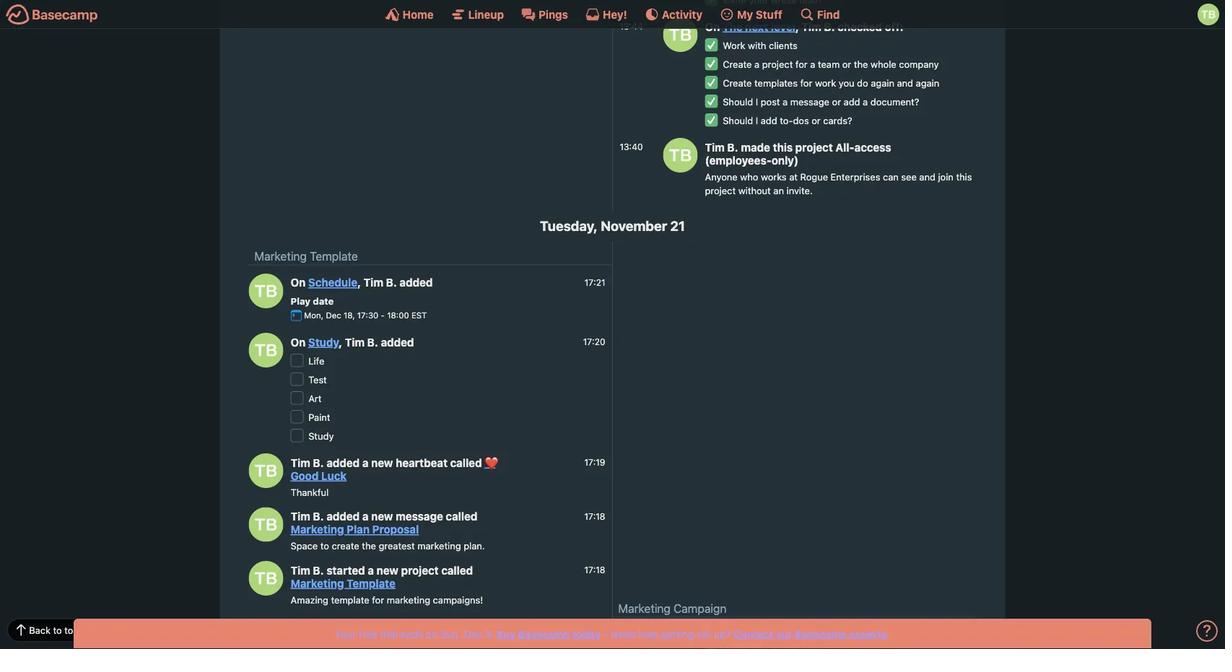 Task type: locate. For each thing, give the bounding box(es) containing it.
tim down the campaign at the right of page
[[705, 629, 725, 641]]

2 vertical spatial ,
[[339, 336, 342, 348]]

to inside button
[[53, 625, 62, 636]]

new
[[371, 456, 393, 469], [371, 510, 393, 523], [377, 564, 399, 577], [786, 629, 808, 641]]

tim burton image
[[663, 138, 698, 173], [249, 274, 284, 308], [249, 508, 284, 542], [249, 561, 284, 596], [663, 626, 698, 649]]

added up the 'luck'
[[327, 456, 360, 469]]

tim burton image for tim b. started a new project called marketing template
[[249, 561, 284, 596]]

0 vertical spatial study
[[308, 336, 339, 348]]

1 vertical spatial template
[[347, 577, 396, 590]]

(employees-
[[705, 154, 772, 166]]

0 vertical spatial and
[[897, 77, 914, 88]]

message right "our"
[[810, 629, 858, 641]]

1 vertical spatial for
[[801, 77, 813, 88]]

0 vertical spatial dec
[[326, 311, 341, 320]]

0 horizontal spatial this
[[773, 141, 793, 153]]

do
[[857, 77, 869, 88]]

marketing up ends
[[387, 594, 431, 605]]

tim b. added a new message called
[[705, 629, 892, 641]]

0 vertical spatial should
[[723, 96, 754, 107]]

mon,
[[304, 311, 324, 320]]

for left work
[[801, 77, 813, 88]]

❤️ good luck
[[291, 456, 496, 482]]

project down anyone
[[705, 185, 736, 196]]

tim up good
[[291, 456, 310, 469]]

i for post
[[756, 96, 759, 107]]

or
[[843, 59, 852, 70], [833, 96, 842, 107], [812, 115, 821, 126]]

2 create from the top
[[723, 77, 752, 88]]

0 vertical spatial ,
[[796, 20, 799, 33]]

message inside tim b. added a new message called marketing plan proposal
[[396, 510, 443, 523]]

0 vertical spatial marketing
[[418, 541, 461, 551]]

1 horizontal spatial and
[[920, 171, 936, 182]]

2 vertical spatial message
[[810, 629, 858, 641]]

to-
[[780, 115, 793, 126]]

the up do on the right of page
[[854, 59, 869, 70]]

1 17:18 element from the top
[[585, 511, 606, 521]]

should for should i add to-dos or cards?
[[723, 115, 754, 126]]

template
[[331, 594, 370, 605]]

1 horizontal spatial ,
[[358, 276, 361, 289]]

0 vertical spatial 17:18 element
[[585, 511, 606, 521]]

a up plan on the bottom left of the page
[[363, 510, 369, 523]]

1 vertical spatial add
[[761, 115, 778, 126]]

0 vertical spatial to
[[321, 541, 329, 551]]

on up play
[[291, 276, 306, 289]]

switch accounts image
[[6, 4, 98, 26]]

should i post a message or add a document?
[[723, 96, 920, 107]]

added left "our"
[[741, 629, 774, 641]]

called inside tim b. started a new project called marketing template
[[442, 564, 473, 577]]

marketing template link up schedule link at the top left of page
[[255, 249, 358, 263]]

i left post
[[756, 96, 759, 107]]

0 vertical spatial the
[[854, 59, 869, 70]]

0 vertical spatial on
[[705, 20, 720, 33]]

dec left 18,
[[326, 311, 341, 320]]

schedule
[[308, 276, 358, 289]]

0 horizontal spatial ,
[[339, 336, 342, 348]]

tim burton image for ,       tim b. added
[[249, 274, 284, 308]]

proposal
[[372, 523, 419, 536]]

1 horizontal spatial or
[[833, 96, 842, 107]]

add left to-
[[761, 115, 778, 126]]

1 horizontal spatial the
[[854, 59, 869, 70]]

again down whole
[[871, 77, 895, 88]]

b. inside tim b. added a new message called marketing plan proposal
[[313, 510, 324, 523]]

tim down 18,
[[345, 336, 365, 348]]

a left heartbeat
[[363, 456, 369, 469]]

,
[[796, 20, 799, 33], [358, 276, 361, 289], [339, 336, 342, 348]]

template up schedule
[[310, 249, 358, 263]]

i up made
[[756, 115, 759, 126]]

marketing
[[255, 249, 307, 263], [291, 523, 344, 536], [291, 577, 344, 590], [619, 602, 671, 615]]

marketing template
[[255, 249, 358, 263]]

marketing up the help on the bottom of the page
[[619, 602, 671, 615]]

play date mon, dec 18, 17:30 -     18:00 est
[[291, 295, 427, 320]]

message up dos
[[791, 96, 830, 107]]

home
[[403, 8, 434, 21]]

0 horizontal spatial and
[[897, 77, 914, 88]]

, for on schedule ,       tim b. added
[[358, 276, 361, 289]]

top
[[65, 625, 79, 636]]

1 vertical spatial or
[[833, 96, 842, 107]]

i
[[756, 96, 759, 107], [756, 115, 759, 126]]

1 vertical spatial 17:18 element
[[585, 565, 606, 575]]

1 horizontal spatial again
[[916, 77, 940, 88]]

the down plan on the bottom left of the page
[[362, 541, 376, 551]]

added up 'marketing plan proposal' link
[[327, 510, 360, 523]]

date
[[313, 295, 334, 306]]

greatest
[[379, 541, 415, 551]]

to right space
[[321, 541, 329, 551]]

free
[[359, 628, 378, 640]]

the
[[854, 59, 869, 70], [362, 541, 376, 551]]

activity link
[[645, 7, 703, 22]]

1 vertical spatial to
[[53, 625, 62, 636]]

next
[[746, 20, 769, 33]]

tim up (employees-
[[705, 141, 725, 153]]

rogue
[[801, 171, 829, 182]]

1 horizontal spatial to
[[321, 541, 329, 551]]

added for tim b. added a new heartbeat called
[[327, 456, 360, 469]]

added inside tim b. added a new message called marketing plan proposal
[[327, 510, 360, 523]]

tim down space
[[291, 564, 310, 577]]

17:19 element
[[585, 458, 606, 468]]

a right started
[[368, 564, 374, 577]]

18:00
[[387, 311, 409, 320]]

1 horizontal spatial this
[[957, 171, 973, 182]]

17:18 element down 17:19 element
[[585, 511, 606, 521]]

up?
[[714, 628, 731, 640]]

17:20 element
[[583, 337, 606, 347]]

message up proposal
[[396, 510, 443, 523]]

marketing template link
[[255, 249, 358, 263], [291, 577, 396, 590]]

templates
[[755, 77, 798, 88]]

new left heartbeat
[[371, 456, 393, 469]]

should left post
[[723, 96, 754, 107]]

b. down thankful
[[313, 510, 324, 523]]

work with clients link
[[723, 40, 798, 51]]

tim down thankful
[[291, 510, 310, 523]]

all-
[[836, 141, 855, 153]]

1 vertical spatial study link
[[309, 431, 334, 441]]

b. up (employees-
[[728, 141, 739, 153]]

2 horizontal spatial ,
[[796, 20, 799, 33]]

new up proposal
[[371, 510, 393, 523]]

0 horizontal spatial again
[[871, 77, 895, 88]]

14:06 element
[[620, 630, 643, 640]]

0 vertical spatial message
[[791, 96, 830, 107]]

template
[[310, 249, 358, 263], [347, 577, 396, 590]]

added for tim b. added a new message called marketing plan proposal
[[327, 510, 360, 523]]

and left the 'join'
[[920, 171, 936, 182]]

study down "paint" link
[[309, 431, 334, 441]]

0 horizontal spatial to
[[53, 625, 62, 636]]

thankful
[[291, 487, 329, 498]]

1 vertical spatial should
[[723, 115, 754, 126]]

or right dos
[[812, 115, 821, 126]]

template up amazing template for marketing campaigns!
[[347, 577, 396, 590]]

i for add
[[756, 115, 759, 126]]

new inside tim b. started a new project called marketing template
[[377, 564, 399, 577]]

enterprises
[[831, 171, 881, 182]]

1 horizontal spatial basecamp
[[795, 628, 847, 640]]

for down tim b. started a new project called marketing template
[[372, 594, 384, 605]]

17:18 element up today
[[585, 565, 606, 575]]

0 vertical spatial i
[[756, 96, 759, 107]]

study link
[[308, 336, 339, 348], [309, 431, 334, 441]]

life link
[[309, 355, 325, 366]]

17:18 element
[[585, 511, 606, 521], [585, 565, 606, 575]]

whole
[[871, 59, 897, 70]]

study
[[308, 336, 339, 348], [309, 431, 334, 441]]

to
[[321, 541, 329, 551], [53, 625, 62, 636]]

marketing inside tim b. started a new project called marketing template
[[291, 577, 344, 590]]

project up templates on the right
[[763, 59, 793, 70]]

add
[[844, 96, 861, 107], [761, 115, 778, 126]]

hey! button
[[586, 7, 628, 22]]

made
[[741, 141, 771, 153]]

17:18 up today
[[585, 565, 606, 575]]

team
[[818, 59, 840, 70]]

tim burton image for the next level
[[663, 18, 698, 52]]

marketing template link down started
[[291, 577, 396, 590]]

a right post
[[783, 96, 788, 107]]

1 vertical spatial and
[[920, 171, 936, 182]]

heartbeat
[[396, 456, 448, 469]]

2 vertical spatial for
[[372, 594, 384, 605]]

, for on study ,       tim b. added
[[339, 336, 342, 348]]

basecamp right "our"
[[795, 628, 847, 640]]

b. left checked
[[824, 20, 835, 33]]

17:18 down 17:19 element
[[585, 511, 606, 521]]

1 vertical spatial ,
[[358, 276, 361, 289]]

tim
[[802, 20, 822, 33], [705, 141, 725, 153], [364, 276, 384, 289], [345, 336, 365, 348], [291, 456, 310, 469], [291, 510, 310, 523], [291, 564, 310, 577], [705, 629, 725, 641]]

project down 'greatest'
[[401, 564, 439, 577]]

marketing left plan.
[[418, 541, 461, 551]]

2 should from the top
[[723, 115, 754, 126]]

this right the 'join'
[[957, 171, 973, 182]]

on the next level ,       tim b. checked off:
[[705, 20, 904, 33]]

2 17:18 from the top
[[585, 565, 606, 575]]

tim burton image left amazing
[[249, 561, 284, 596]]

1 vertical spatial i
[[756, 115, 759, 126]]

0 vertical spatial create
[[723, 59, 752, 70]]

this inside "tim b. made this project all-access (employees-only)"
[[773, 141, 793, 153]]

project inside anyone who works at rogue enterprises can see and join this project without an invite.
[[705, 185, 736, 196]]

called for tim b. added a new message called
[[861, 629, 892, 641]]

2 17:18 element from the top
[[585, 565, 606, 575]]

or up the 'cards?'
[[833, 96, 842, 107]]

to left top at bottom left
[[53, 625, 62, 636]]

should i add to-dos or cards?
[[723, 115, 853, 126]]

contact our basecamp experts link
[[734, 628, 888, 640]]

1 create from the top
[[723, 59, 752, 70]]

or for add
[[833, 96, 842, 107]]

1 again from the left
[[871, 77, 895, 88]]

buy
[[497, 628, 516, 640]]

for
[[796, 59, 808, 70], [801, 77, 813, 88], [372, 594, 384, 605]]

on left the
[[705, 20, 720, 33]]

new down space to create the greatest marketing plan.
[[377, 564, 399, 577]]

marketing inside tim b. added a new message called marketing plan proposal
[[291, 523, 344, 536]]

1 vertical spatial message
[[396, 510, 443, 523]]

marketing up amazing
[[291, 577, 344, 590]]

a down do on the right of page
[[863, 96, 868, 107]]

or for cards?
[[812, 115, 821, 126]]

tim up play date mon, dec 18, 17:30 -     18:00 est
[[364, 276, 384, 289]]

tim burton image left play
[[249, 274, 284, 308]]

13:40 element
[[620, 142, 643, 152]]

17:18 element for tim b. added a new message called marketing plan proposal
[[585, 511, 606, 521]]

1 vertical spatial create
[[723, 77, 752, 88]]

basecamp right buy
[[518, 628, 570, 640]]

1 i from the top
[[756, 96, 759, 107]]

1 should from the top
[[723, 96, 754, 107]]

2 vertical spatial or
[[812, 115, 821, 126]]

17:21
[[585, 277, 606, 288]]

1 vertical spatial dec
[[464, 628, 483, 640]]

2 horizontal spatial or
[[843, 59, 852, 70]]

on
[[426, 628, 438, 640]]

0 vertical spatial 17:18
[[585, 511, 606, 521]]

b. left started
[[313, 564, 324, 577]]

3.
[[485, 628, 494, 640]]

0 vertical spatial this
[[773, 141, 793, 153]]

1 basecamp from the left
[[518, 628, 570, 640]]

tim burton image
[[1198, 4, 1220, 25], [663, 18, 698, 52], [249, 333, 284, 368], [249, 454, 284, 488]]

today
[[573, 628, 601, 640]]

should i post a message or add a document? link
[[723, 96, 920, 107]]

dec left 3.
[[464, 628, 483, 640]]

study up life link
[[308, 336, 339, 348]]

0 horizontal spatial dec
[[326, 311, 341, 320]]

0 vertical spatial add
[[844, 96, 861, 107]]

new for tim b. added a new message called
[[786, 629, 808, 641]]

1 horizontal spatial add
[[844, 96, 861, 107]]

and up document? at the right
[[897, 77, 914, 88]]

0 horizontal spatial add
[[761, 115, 778, 126]]

on down mon,
[[291, 336, 306, 348]]

on
[[705, 20, 720, 33], [291, 276, 306, 289], [291, 336, 306, 348]]

trial
[[380, 628, 398, 640]]

join
[[939, 171, 954, 182]]

plan
[[347, 523, 370, 536]]

a right contact
[[777, 629, 783, 641]]

a
[[755, 59, 760, 70], [811, 59, 816, 70], [783, 96, 788, 107], [863, 96, 868, 107], [363, 456, 369, 469], [363, 510, 369, 523], [368, 564, 374, 577], [777, 629, 783, 641]]

1 vertical spatial on
[[291, 276, 306, 289]]

for for campaigns!
[[372, 594, 384, 605]]

0 horizontal spatial or
[[812, 115, 821, 126]]

new for tim b. added a new message called marketing plan proposal
[[371, 510, 393, 523]]

on for on the next level ,       tim b. checked off:
[[705, 20, 720, 33]]

tim burton image down the marketing campaign link
[[663, 626, 698, 649]]

2 i from the top
[[756, 115, 759, 126]]

study link up life link
[[308, 336, 339, 348]]

tim burton image left space
[[249, 508, 284, 542]]

and inside anyone who works at rogue enterprises can see and join this project without an invite.
[[920, 171, 936, 182]]

0 horizontal spatial basecamp
[[518, 628, 570, 640]]

message
[[791, 96, 830, 107], [396, 510, 443, 523], [810, 629, 858, 641]]

test
[[309, 374, 327, 385]]

only)
[[772, 154, 799, 166]]

your
[[335, 628, 356, 640]]

should
[[723, 96, 754, 107], [723, 115, 754, 126]]

new inside tim b. added a new message called marketing plan proposal
[[371, 510, 393, 523]]

2 vertical spatial on
[[291, 336, 306, 348]]

add down the you
[[844, 96, 861, 107]]

a left 'team' at the top
[[811, 59, 816, 70]]

works
[[761, 171, 787, 182]]

this up only)
[[773, 141, 793, 153]]

project up the rogue
[[796, 141, 833, 153]]

called inside tim b. added a new message called marketing plan proposal
[[446, 510, 478, 523]]

new right contact
[[786, 629, 808, 641]]

or right 'team' at the top
[[843, 59, 852, 70]]

called
[[450, 456, 482, 469], [446, 510, 478, 523], [442, 564, 473, 577], [861, 629, 892, 641]]

added
[[400, 276, 433, 289], [381, 336, 414, 348], [327, 456, 360, 469], [327, 510, 360, 523], [741, 629, 774, 641]]

marketing up space
[[291, 523, 344, 536]]

post
[[761, 96, 780, 107]]

project
[[763, 59, 793, 70], [796, 141, 833, 153], [705, 185, 736, 196], [401, 564, 439, 577]]

0 horizontal spatial the
[[362, 541, 376, 551]]

1 vertical spatial this
[[957, 171, 973, 182]]

should up made
[[723, 115, 754, 126]]

for down clients
[[796, 59, 808, 70]]

play
[[291, 295, 311, 306]]

1 17:18 from the top
[[585, 511, 606, 521]]

1 vertical spatial 17:18
[[585, 565, 606, 575]]

again down company
[[916, 77, 940, 88]]

2 basecamp from the left
[[795, 628, 847, 640]]

study link down "paint" link
[[309, 431, 334, 441]]

1 vertical spatial the
[[362, 541, 376, 551]]



Task type: describe. For each thing, give the bounding box(es) containing it.
tim burton image for ❤️ good luck
[[249, 454, 284, 488]]

dec inside play date mon, dec 18, 17:30 -     18:00 est
[[326, 311, 341, 320]]

document?
[[871, 96, 920, 107]]

anyone who works at rogue enterprises can see and join this project without an invite.
[[705, 171, 973, 196]]

13:44
[[620, 21, 643, 31]]

you
[[839, 77, 855, 88]]

tim burton image for study
[[249, 333, 284, 368]]

on for on study ,       tim b. added
[[291, 336, 306, 348]]

amazing
[[291, 594, 329, 605]]

off:
[[885, 20, 904, 33]]

my
[[738, 8, 753, 21]]

create templates for work you do again and again link
[[723, 77, 940, 88]]

0 vertical spatial or
[[843, 59, 852, 70]]

my stuff
[[738, 8, 783, 21]]

tim b. added a new heartbeat called
[[291, 456, 485, 469]]

1 horizontal spatial dec
[[464, 628, 483, 640]]

without
[[739, 185, 771, 196]]

tim inside tim b. added a new message called marketing plan proposal
[[291, 510, 310, 523]]

b. inside "tim b. made this project all-access (employees-only)"
[[728, 141, 739, 153]]

17:18 for tim b. started a new project called
[[585, 565, 606, 575]]

1 vertical spatial marketing template link
[[291, 577, 396, 590]]

b. up good
[[313, 456, 324, 469]]

17:18 element for tim b. started a new project called marketing template
[[585, 565, 606, 575]]

on for on schedule ,       tim b. added
[[291, 276, 306, 289]]

project inside tim b. started a new project called marketing template
[[401, 564, 439, 577]]

see
[[902, 171, 917, 182]]

called for tim b. added a new message called marketing plan proposal
[[446, 510, 478, 523]]

added up est
[[400, 276, 433, 289]]

0 vertical spatial for
[[796, 59, 808, 70]]

b. right set
[[728, 629, 739, 641]]

b. inside tim b. started a new project called marketing template
[[313, 564, 324, 577]]

create for create a project for a team or the whole company
[[723, 59, 752, 70]]

❤️
[[485, 456, 496, 469]]

0 vertical spatial marketing template link
[[255, 249, 358, 263]]

your free trial ends on sun, dec  3. buy basecamp today • need help getting set up? contact our basecamp experts .
[[335, 628, 890, 640]]

called for tim b. started a new project called marketing template
[[442, 564, 473, 577]]

on schedule ,       tim b. added
[[291, 276, 433, 289]]

november
[[601, 218, 668, 234]]

create for create templates for work you do again and again
[[723, 77, 752, 88]]

template inside tim b. started a new project called marketing template
[[347, 577, 396, 590]]

marketing up play
[[255, 249, 307, 263]]

marketing plan proposal link
[[291, 523, 419, 536]]

space
[[291, 541, 318, 551]]

13:40
[[620, 142, 643, 152]]

work with clients
[[723, 40, 798, 51]]

an
[[774, 185, 784, 196]]

added for tim b. added a new message called
[[741, 629, 774, 641]]

good
[[291, 469, 319, 482]]

main element
[[0, 0, 1226, 29]]

create
[[332, 541, 360, 551]]

create a project for a team or the whole company link
[[723, 59, 939, 70]]

on study ,       tim b. added
[[291, 336, 414, 348]]

new for tim b. started a new project called marketing template
[[377, 564, 399, 577]]

space to create the greatest marketing plan.
[[291, 541, 485, 551]]

level
[[771, 20, 796, 33]]

pings
[[539, 8, 568, 21]]

•
[[604, 628, 608, 640]]

added down 18:00
[[381, 336, 414, 348]]

lineup link
[[451, 7, 504, 22]]

should for should i post a message or add a document?
[[723, 96, 754, 107]]

ends
[[401, 628, 423, 640]]

a inside tim b. added a new message called marketing plan proposal
[[363, 510, 369, 523]]

help
[[639, 628, 659, 640]]

17:21 element
[[585, 277, 606, 288]]

schedule link
[[308, 276, 358, 289]]

new for tim b. added a new heartbeat called
[[371, 456, 393, 469]]

a down the with
[[755, 59, 760, 70]]

tim right the level
[[802, 20, 822, 33]]

❤️ good luck link
[[291, 456, 496, 482]]

tim burton image inside 'main' element
[[1198, 4, 1220, 25]]

tim burton image left anyone
[[663, 138, 698, 173]]

tim burton image for tim b. added a new message called marketing plan proposal
[[249, 508, 284, 542]]

dos
[[793, 115, 810, 126]]

to for space
[[321, 541, 329, 551]]

17:19
[[585, 458, 606, 468]]

my stuff button
[[720, 7, 783, 22]]

need
[[611, 628, 636, 640]]

our
[[776, 628, 793, 640]]

21
[[671, 218, 686, 234]]

13:44 element
[[620, 21, 643, 31]]

0 vertical spatial template
[[310, 249, 358, 263]]

paint link
[[309, 412, 330, 423]]

b. down 17:30
[[367, 336, 378, 348]]

this inside anyone who works at rogue enterprises can see and join this project without an invite.
[[957, 171, 973, 182]]

17:18 for tim b. added a new message called
[[585, 511, 606, 521]]

message for tim b. added a new message called
[[810, 629, 858, 641]]

b. up 18:00
[[386, 276, 397, 289]]

tuesday, november 21
[[540, 218, 686, 234]]

marketing campaign link
[[619, 602, 727, 615]]

luck
[[321, 469, 347, 482]]

a inside tim b. started a new project called marketing template
[[368, 564, 374, 577]]

17:30
[[357, 311, 379, 320]]

work
[[815, 77, 837, 88]]

1 vertical spatial study
[[309, 431, 334, 441]]

17:20
[[583, 337, 606, 347]]

paint
[[309, 412, 330, 423]]

called for tim b. added a new heartbeat called
[[450, 456, 482, 469]]

started
[[327, 564, 365, 577]]

getting
[[661, 628, 694, 640]]

anyone
[[705, 171, 738, 182]]

for for you
[[801, 77, 813, 88]]

tim inside tim b. started a new project called marketing template
[[291, 564, 310, 577]]

buy basecamp today link
[[497, 628, 601, 640]]

tim inside "tim b. made this project all-access (employees-only)"
[[705, 141, 725, 153]]

0 vertical spatial study link
[[308, 336, 339, 348]]

sun,
[[441, 628, 461, 640]]

the
[[723, 20, 743, 33]]

message for tim b. added a new message called marketing plan proposal
[[396, 510, 443, 523]]

checked
[[838, 20, 883, 33]]

experts
[[850, 628, 888, 640]]

18,
[[344, 311, 355, 320]]

with
[[748, 40, 767, 51]]

1 vertical spatial marketing
[[387, 594, 431, 605]]

work
[[723, 40, 746, 51]]

contact
[[734, 628, 774, 640]]

back to top button
[[7, 619, 89, 642]]

can
[[883, 171, 899, 182]]

tim b. made this project all-access (employees-only)
[[705, 141, 892, 166]]

create templates for work you do again and again
[[723, 77, 940, 88]]

find
[[818, 8, 840, 21]]

test link
[[309, 374, 327, 385]]

2 again from the left
[[916, 77, 940, 88]]

project inside "tim b. made this project all-access (employees-only)"
[[796, 141, 833, 153]]

cards?
[[824, 115, 853, 126]]

plan.
[[464, 541, 485, 551]]

pings button
[[522, 7, 568, 22]]

amazing template for marketing campaigns!
[[291, 594, 483, 605]]

find button
[[800, 7, 840, 22]]

hey!
[[603, 8, 628, 21]]

to for back
[[53, 625, 62, 636]]



Task type: vqa. For each thing, say whether or not it's contained in the screenshot.
the left to
yes



